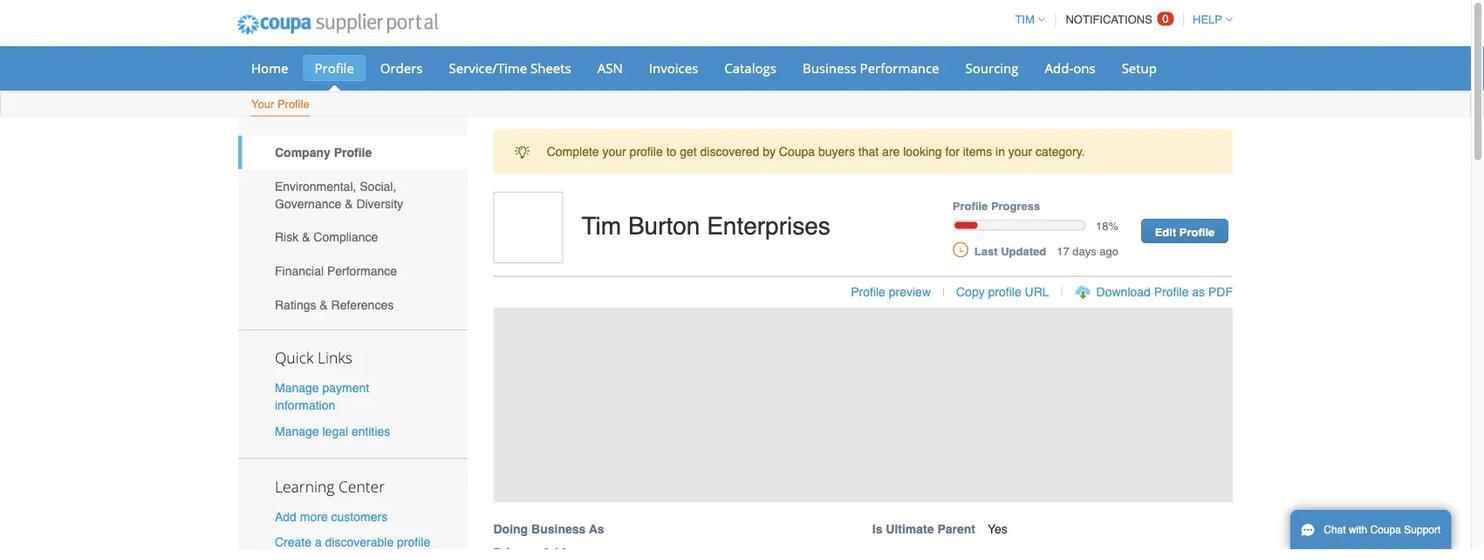 Task type: describe. For each thing, give the bounding box(es) containing it.
quick
[[275, 348, 314, 368]]

to
[[667, 145, 677, 159]]

manage legal entities link
[[275, 425, 390, 439]]

tim for tim burton enterprises
[[582, 212, 622, 240]]

category.
[[1036, 145, 1085, 159]]

links
[[318, 348, 353, 368]]

1 horizontal spatial business
[[803, 59, 857, 77]]

manage for manage legal entities
[[275, 425, 319, 439]]

for
[[946, 145, 960, 159]]

profile preview link
[[851, 285, 931, 299]]

coupa inside alert
[[779, 145, 815, 159]]

learning
[[275, 477, 335, 497]]

url
[[1025, 285, 1050, 299]]

0 horizontal spatial profile
[[397, 536, 431, 550]]

tim burton enterprises banner
[[488, 192, 1252, 551]]

& for compliance
[[302, 231, 310, 245]]

manage payment information
[[275, 382, 369, 413]]

are
[[883, 145, 900, 159]]

doing
[[494, 523, 528, 537]]

support
[[1405, 525, 1441, 537]]

orders link
[[369, 55, 434, 81]]

service/time sheets
[[449, 59, 571, 77]]

preview
[[889, 285, 931, 299]]

complete
[[547, 145, 599, 159]]

0
[[1163, 12, 1169, 25]]

orders
[[380, 59, 423, 77]]

complete your profile to get discovered by coupa buyers that are looking for items in your category. alert
[[494, 130, 1233, 174]]

that
[[859, 145, 879, 159]]

notifications 0
[[1066, 12, 1169, 26]]

looking
[[904, 145, 942, 159]]

information
[[275, 399, 335, 413]]

your
[[251, 98, 274, 111]]

asn link
[[586, 55, 634, 81]]

your profile link
[[251, 94, 311, 117]]

home link
[[240, 55, 300, 81]]

references
[[331, 298, 394, 312]]

ons
[[1074, 59, 1096, 77]]

parent
[[938, 523, 976, 537]]

sourcing link
[[955, 55, 1030, 81]]

add more customers
[[275, 510, 388, 524]]

help
[[1193, 13, 1223, 26]]

tim for tim
[[1015, 13, 1035, 26]]

financial performance link
[[238, 254, 467, 288]]

customers
[[331, 510, 388, 524]]

add
[[275, 510, 297, 524]]

home
[[251, 59, 288, 77]]

diversity
[[356, 197, 403, 211]]

create
[[275, 536, 312, 550]]

items
[[963, 145, 993, 159]]

business performance link
[[792, 55, 951, 81]]

manage payment information link
[[275, 382, 369, 413]]

add more customers link
[[275, 510, 388, 524]]

coupa supplier portal image
[[225, 3, 450, 46]]

financial
[[275, 264, 324, 278]]

profile left preview
[[851, 285, 886, 299]]

copy
[[957, 285, 985, 299]]

profile preview
[[851, 285, 931, 299]]

profile inside profile link
[[315, 59, 354, 77]]

business performance
[[803, 59, 940, 77]]

by
[[763, 145, 776, 159]]

updated
[[1001, 245, 1047, 258]]

last updated
[[975, 245, 1047, 258]]

last
[[975, 245, 998, 258]]

edit
[[1155, 225, 1177, 239]]

risk & compliance link
[[238, 221, 467, 254]]

your profile
[[251, 98, 310, 111]]

enterprises
[[707, 212, 831, 240]]

profile inside download profile as pdf button
[[1155, 285, 1189, 299]]

add-ons
[[1045, 59, 1096, 77]]

center
[[339, 477, 385, 497]]

quick links
[[275, 348, 353, 368]]

as
[[589, 523, 605, 537]]

setup link
[[1111, 55, 1169, 81]]

business inside tim burton enterprises banner
[[532, 523, 586, 537]]

performance for financial performance
[[327, 264, 397, 278]]

environmental,
[[275, 179, 356, 193]]



Task type: locate. For each thing, give the bounding box(es) containing it.
chat with coupa support
[[1324, 525, 1441, 537]]

profile inside the your profile link
[[277, 98, 310, 111]]

profile left "as"
[[1155, 285, 1189, 299]]

service/time
[[449, 59, 527, 77]]

profile right your
[[277, 98, 310, 111]]

create a discoverable profile
[[275, 536, 431, 550]]

buyers
[[819, 145, 855, 159]]

tim left the burton
[[582, 212, 622, 240]]

profile inside alert
[[630, 145, 663, 159]]

progress
[[991, 199, 1041, 212]]

discoverable
[[325, 536, 394, 550]]

profile
[[630, 145, 663, 159], [989, 285, 1022, 299], [397, 536, 431, 550]]

tim link
[[1008, 13, 1045, 26]]

manage for manage payment information
[[275, 382, 319, 396]]

0 vertical spatial &
[[345, 197, 353, 211]]

profile up social,
[[334, 146, 372, 160]]

ultimate
[[886, 523, 934, 537]]

risk & compliance
[[275, 231, 378, 245]]

coupa right with
[[1371, 525, 1402, 537]]

your
[[603, 145, 626, 159], [1009, 145, 1033, 159]]

environmental, social, governance & diversity link
[[238, 169, 467, 221]]

your right the complete
[[603, 145, 626, 159]]

& right ratings
[[320, 298, 328, 312]]

& left diversity
[[345, 197, 353, 211]]

a
[[315, 536, 322, 550]]

business right catalogs
[[803, 59, 857, 77]]

tim inside tim burton enterprises banner
[[582, 212, 622, 240]]

burton
[[628, 212, 700, 240]]

profile right discoverable in the bottom of the page
[[397, 536, 431, 550]]

& for references
[[320, 298, 328, 312]]

ago
[[1100, 245, 1119, 258]]

download profile as pdf
[[1097, 285, 1233, 299]]

ratings & references
[[275, 298, 394, 312]]

manage up information
[[275, 382, 319, 396]]

doing business as
[[494, 523, 605, 537]]

1 vertical spatial tim
[[582, 212, 622, 240]]

catalogs link
[[713, 55, 788, 81]]

1 vertical spatial coupa
[[1371, 525, 1402, 537]]

business
[[803, 59, 857, 77], [532, 523, 586, 537]]

your right in
[[1009, 145, 1033, 159]]

governance
[[275, 197, 342, 211]]

sourcing
[[966, 59, 1019, 77]]

profile down the coupa supplier portal image
[[315, 59, 354, 77]]

1 vertical spatial performance
[[327, 264, 397, 278]]

1 vertical spatial &
[[302, 231, 310, 245]]

profile link
[[303, 55, 366, 81]]

company
[[275, 146, 331, 160]]

2 manage from the top
[[275, 425, 319, 439]]

edit profile link
[[1142, 219, 1229, 243]]

catalogs
[[725, 59, 777, 77]]

background image
[[494, 308, 1233, 503]]

profile progress
[[953, 199, 1041, 212]]

add-
[[1045, 59, 1074, 77]]

1 horizontal spatial &
[[320, 298, 328, 312]]

tim up sourcing
[[1015, 13, 1035, 26]]

download
[[1097, 285, 1151, 299]]

environmental, social, governance & diversity
[[275, 179, 403, 211]]

1 your from the left
[[603, 145, 626, 159]]

0 horizontal spatial coupa
[[779, 145, 815, 159]]

social,
[[360, 179, 397, 193]]

0 horizontal spatial tim
[[582, 212, 622, 240]]

asn
[[598, 59, 623, 77]]

copy profile url
[[957, 285, 1050, 299]]

profile inside button
[[989, 285, 1022, 299]]

manage inside manage payment information
[[275, 382, 319, 396]]

download profile as pdf button
[[1097, 283, 1233, 301]]

17 days ago
[[1057, 245, 1119, 258]]

company profile link
[[238, 136, 467, 169]]

0 horizontal spatial business
[[532, 523, 586, 537]]

0 horizontal spatial your
[[603, 145, 626, 159]]

add-ons link
[[1034, 55, 1107, 81]]

profile left url
[[989, 285, 1022, 299]]

profile left the to
[[630, 145, 663, 159]]

tim burton enterprises
[[582, 212, 831, 240]]

help link
[[1185, 13, 1233, 26]]

ratings & references link
[[238, 288, 467, 322]]

legal
[[323, 425, 348, 439]]

2 your from the left
[[1009, 145, 1033, 159]]

0 vertical spatial tim
[[1015, 13, 1035, 26]]

17
[[1057, 245, 1070, 258]]

days
[[1073, 245, 1097, 258]]

profile left progress
[[953, 199, 988, 212]]

profile inside edit profile link
[[1180, 225, 1215, 239]]

as
[[1193, 285, 1206, 299]]

2 vertical spatial profile
[[397, 536, 431, 550]]

0 vertical spatial manage
[[275, 382, 319, 396]]

tim burton enterprises image
[[494, 192, 563, 264]]

discovered
[[701, 145, 760, 159]]

2 horizontal spatial &
[[345, 197, 353, 211]]

navigation containing notifications 0
[[1008, 3, 1233, 37]]

0 vertical spatial profile
[[630, 145, 663, 159]]

setup
[[1122, 59, 1157, 77]]

1 vertical spatial business
[[532, 523, 586, 537]]

more
[[300, 510, 328, 524]]

chat with coupa support button
[[1291, 511, 1452, 551]]

1 vertical spatial profile
[[989, 285, 1022, 299]]

performance for business performance
[[860, 59, 940, 77]]

1 horizontal spatial profile
[[630, 145, 663, 159]]

&
[[345, 197, 353, 211], [302, 231, 310, 245], [320, 298, 328, 312]]

0 horizontal spatial &
[[302, 231, 310, 245]]

1 horizontal spatial tim
[[1015, 13, 1035, 26]]

2 horizontal spatial profile
[[989, 285, 1022, 299]]

manage down information
[[275, 425, 319, 439]]

tim inside navigation
[[1015, 13, 1035, 26]]

manage
[[275, 382, 319, 396], [275, 425, 319, 439]]

is
[[873, 523, 883, 537]]

pdf
[[1209, 285, 1233, 299]]

notifications
[[1066, 13, 1153, 26]]

0 horizontal spatial performance
[[327, 264, 397, 278]]

performance up references
[[327, 264, 397, 278]]

with
[[1349, 525, 1368, 537]]

18%
[[1096, 220, 1119, 233]]

coupa inside button
[[1371, 525, 1402, 537]]

coupa
[[779, 145, 815, 159], [1371, 525, 1402, 537]]

0 vertical spatial performance
[[860, 59, 940, 77]]

& inside environmental, social, governance & diversity
[[345, 197, 353, 211]]

profile right edit
[[1180, 225, 1215, 239]]

edit profile
[[1155, 225, 1215, 239]]

company profile
[[275, 146, 372, 160]]

profile inside company profile link
[[334, 146, 372, 160]]

yes
[[988, 523, 1008, 537]]

invoices link
[[638, 55, 710, 81]]

entities
[[352, 425, 390, 439]]

1 horizontal spatial performance
[[860, 59, 940, 77]]

1 horizontal spatial coupa
[[1371, 525, 1402, 537]]

navigation
[[1008, 3, 1233, 37]]

payment
[[323, 382, 369, 396]]

financial performance
[[275, 264, 397, 278]]

business left as
[[532, 523, 586, 537]]

performance up are
[[860, 59, 940, 77]]

1 horizontal spatial your
[[1009, 145, 1033, 159]]

complete your profile to get discovered by coupa buyers that are looking for items in your category.
[[547, 145, 1085, 159]]

1 vertical spatial manage
[[275, 425, 319, 439]]

copy profile url button
[[957, 283, 1050, 301]]

0 vertical spatial business
[[803, 59, 857, 77]]

performance
[[860, 59, 940, 77], [327, 264, 397, 278]]

coupa right by
[[779, 145, 815, 159]]

0 vertical spatial coupa
[[779, 145, 815, 159]]

manage legal entities
[[275, 425, 390, 439]]

& right risk
[[302, 231, 310, 245]]

ratings
[[275, 298, 316, 312]]

1 manage from the top
[[275, 382, 319, 396]]

2 vertical spatial &
[[320, 298, 328, 312]]

is ultimate parent
[[873, 523, 976, 537]]



Task type: vqa. For each thing, say whether or not it's contained in the screenshot.
leftmost "navigation"
no



